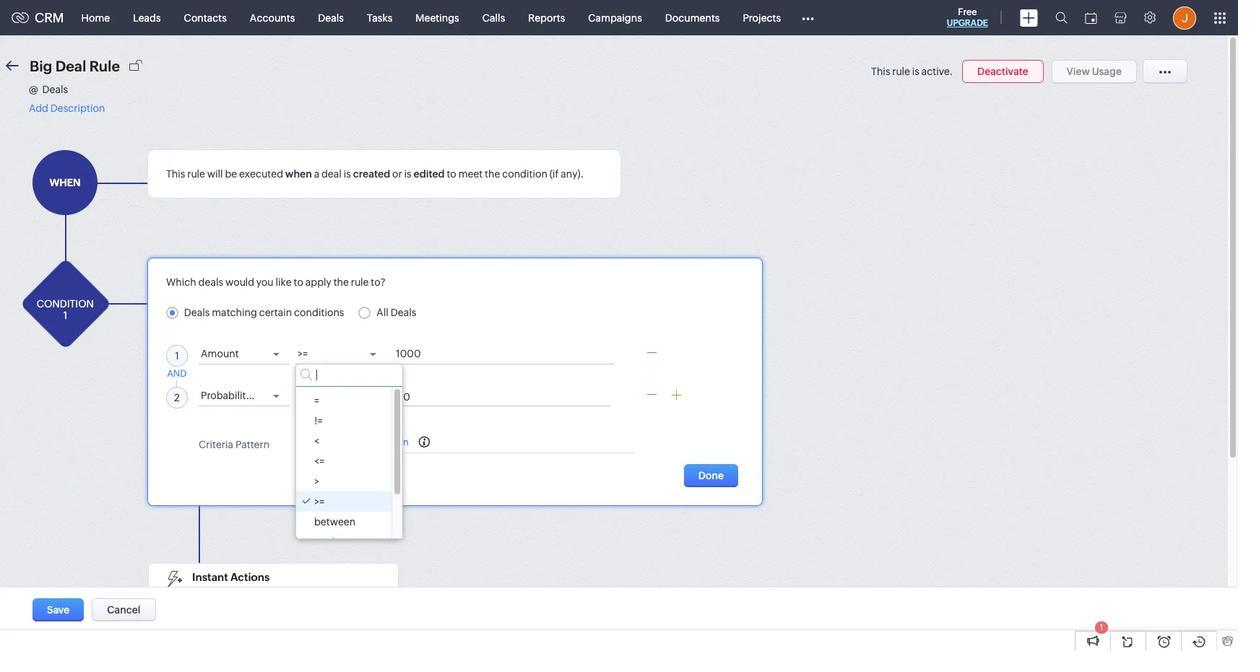 Task type: vqa. For each thing, say whether or not it's contained in the screenshot.
to
yes



Task type: describe. For each thing, give the bounding box(es) containing it.
certain
[[259, 307, 292, 319]]

search image
[[1055, 12, 1068, 24]]

rule
[[89, 58, 120, 74]]

calls
[[482, 12, 505, 23]]

cancel
[[107, 605, 141, 616]]

all
[[377, 307, 389, 319]]

this rule is active.
[[871, 66, 953, 77]]

Probability (%) field
[[199, 388, 290, 407]]

tasks
[[367, 12, 392, 23]]

actions
[[230, 572, 270, 584]]

<=
[[314, 456, 324, 467]]

)
[[346, 436, 349, 448]]

meetings link
[[404, 0, 471, 35]]

contacts link
[[172, 0, 238, 35]]

meetings
[[416, 12, 459, 23]]

active.
[[922, 66, 953, 77]]

2 horizontal spatial 1
[[1100, 623, 1103, 632]]

pattern for edit pattern
[[377, 437, 409, 448]]

all deals
[[377, 307, 416, 319]]

reports link
[[517, 0, 577, 35]]

0 vertical spatial between
[[314, 516, 356, 528]]

>= field
[[295, 346, 386, 365]]

documents
[[665, 12, 720, 23]]

this for this rule will be executed when a deal is created or is edited to meet the condition (if any).
[[166, 168, 185, 180]]

deals for deals
[[318, 12, 344, 23]]

to?
[[371, 277, 386, 288]]

!=
[[314, 415, 323, 427]]

created
[[353, 168, 390, 180]]

when
[[49, 177, 81, 189]]

deals link
[[307, 0, 355, 35]]

which deals would you like to apply the rule to?
[[166, 277, 386, 288]]

you
[[256, 277, 274, 288]]

not
[[314, 537, 330, 548]]

when
[[285, 168, 312, 180]]

a
[[314, 168, 319, 180]]

condition
[[37, 298, 94, 310]]

< <=
[[314, 435, 324, 467]]

accounts
[[250, 12, 295, 23]]

edit
[[358, 437, 375, 448]]

probability (%)
[[201, 390, 267, 402]]

this rule will be executed when a deal is created or is edited to meet the condition (if any).
[[166, 168, 584, 180]]

description
[[50, 103, 105, 114]]

or
[[392, 168, 402, 180]]

cancel link
[[92, 599, 156, 622]]

deals right all
[[391, 307, 416, 319]]

and
[[167, 368, 187, 379]]

>
[[314, 476, 319, 487]]

= !=
[[314, 395, 323, 427]]

home link
[[70, 0, 121, 35]]

executed
[[239, 168, 283, 180]]

1 horizontal spatial rule
[[351, 277, 369, 288]]

free upgrade
[[947, 7, 988, 28]]

which
[[166, 277, 196, 288]]

criteria
[[199, 439, 233, 451]]

condition 1
[[37, 298, 94, 321]]

create menu image
[[1020, 9, 1038, 26]]

instant actions
[[192, 572, 270, 584]]

<
[[314, 435, 319, 447]]

tasks link
[[355, 0, 404, 35]]

add
[[29, 103, 48, 114]]

>= inside tree
[[314, 496, 324, 508]]

not between
[[314, 537, 373, 548]]

Other Modules field
[[793, 6, 824, 29]]

deal
[[55, 58, 86, 74]]

edit pattern
[[358, 437, 409, 448]]

>= inside "field"
[[298, 348, 308, 360]]

calls link
[[471, 0, 517, 35]]

probability
[[201, 390, 251, 402]]

any).
[[561, 168, 584, 180]]

free
[[958, 7, 977, 17]]

and
[[318, 436, 336, 448]]

deals matching certain conditions
[[184, 307, 344, 319]]

criteria pattern
[[199, 439, 270, 451]]

1 for condition
[[63, 310, 67, 321]]

( 1  and 2 )
[[307, 436, 349, 448]]

calendar image
[[1085, 12, 1097, 23]]



Task type: locate. For each thing, give the bounding box(es) containing it.
condition
[[502, 168, 548, 180]]

big deal rule
[[30, 58, 120, 74]]

would
[[225, 277, 254, 288]]

campaigns
[[588, 12, 642, 23]]

projects link
[[731, 0, 793, 35]]

contacts
[[184, 12, 227, 23]]

2 vertical spatial rule
[[351, 277, 369, 288]]

0 vertical spatial this
[[871, 66, 890, 77]]

deals
[[198, 277, 223, 288]]

@  deals add description
[[29, 84, 105, 114]]

conditions
[[294, 307, 344, 319]]

deals up add description link
[[42, 84, 68, 95]]

(%)
[[253, 390, 267, 402]]

tree containing =
[[296, 387, 402, 553]]

0 vertical spatial to
[[447, 168, 456, 180]]

is left active.
[[912, 66, 920, 77]]

rule left will
[[187, 168, 205, 180]]

(
[[307, 436, 310, 448]]

instant
[[192, 572, 228, 584]]

edit pattern link
[[358, 437, 409, 448]]

between up not between
[[314, 516, 356, 528]]

profile element
[[1164, 0, 1205, 35]]

0 vertical spatial the
[[485, 168, 500, 180]]

=
[[314, 395, 319, 407]]

leads link
[[121, 0, 172, 35]]

2 vertical spatial 1
[[1100, 623, 1103, 632]]

deals left tasks 'link'
[[318, 12, 344, 23]]

pattern for criteria pattern
[[235, 439, 270, 451]]

1 vertical spatial >=
[[314, 496, 324, 508]]

pattern
[[377, 437, 409, 448], [235, 439, 270, 451]]

big
[[30, 58, 52, 74]]

campaigns link
[[577, 0, 654, 35]]

0 vertical spatial 1
[[63, 310, 67, 321]]

tree
[[296, 387, 402, 553]]

1
[[63, 310, 67, 321], [312, 436, 316, 448], [1100, 623, 1103, 632]]

this for this rule is active.
[[871, 66, 890, 77]]

the
[[485, 168, 500, 180], [334, 277, 349, 288]]

1 vertical spatial 1
[[312, 436, 316, 448]]

None text field
[[396, 342, 614, 365]]

rule
[[892, 66, 910, 77], [187, 168, 205, 180], [351, 277, 369, 288]]

>= down conditions at left top
[[298, 348, 308, 360]]

crm
[[35, 10, 64, 25]]

None search field
[[296, 365, 402, 387]]

crm link
[[12, 10, 64, 25]]

the right meet on the left
[[485, 168, 500, 180]]

>= down >
[[314, 496, 324, 508]]

this left will
[[166, 168, 185, 180]]

will
[[207, 168, 223, 180]]

is right or at left
[[404, 168, 412, 180]]

is right 'deal'
[[344, 168, 351, 180]]

0 horizontal spatial >=
[[298, 348, 308, 360]]

accounts link
[[238, 0, 307, 35]]

1 horizontal spatial this
[[871, 66, 890, 77]]

rule left to? on the top of the page
[[351, 277, 369, 288]]

rule for will
[[187, 168, 205, 180]]

like
[[276, 277, 292, 288]]

profile image
[[1173, 6, 1196, 29]]

None text field
[[392, 386, 611, 407]]

deals for @  deals add description
[[42, 84, 68, 95]]

> >=
[[314, 476, 324, 508]]

rule for is
[[892, 66, 910, 77]]

this
[[871, 66, 890, 77], [166, 168, 185, 180]]

1 horizontal spatial pattern
[[377, 437, 409, 448]]

0 horizontal spatial 1
[[63, 310, 67, 321]]

deals down deals
[[184, 307, 210, 319]]

pattern right edit
[[377, 437, 409, 448]]

between right not
[[332, 537, 373, 548]]

1 inside condition 1
[[63, 310, 67, 321]]

Probability (%) field
[[199, 346, 290, 365]]

2 horizontal spatial rule
[[892, 66, 910, 77]]

deals for deals matching certain conditions
[[184, 307, 210, 319]]

0 horizontal spatial pattern
[[235, 439, 270, 451]]

apply
[[305, 277, 331, 288]]

add description link
[[29, 103, 105, 114]]

upgrade
[[947, 18, 988, 28]]

the right apply
[[334, 277, 349, 288]]

2
[[338, 436, 344, 448]]

0 vertical spatial >=
[[298, 348, 308, 360]]

is
[[912, 66, 920, 77], [344, 168, 351, 180], [404, 168, 412, 180]]

to
[[447, 168, 456, 180], [294, 277, 303, 288]]

0 horizontal spatial the
[[334, 277, 349, 288]]

documents link
[[654, 0, 731, 35]]

edited
[[414, 168, 445, 180]]

meet
[[458, 168, 483, 180]]

deals inside @  deals add description
[[42, 84, 68, 95]]

create menu element
[[1011, 0, 1047, 35]]

0 horizontal spatial to
[[294, 277, 303, 288]]

2 horizontal spatial is
[[912, 66, 920, 77]]

1 vertical spatial this
[[166, 168, 185, 180]]

0 horizontal spatial is
[[344, 168, 351, 180]]

1 for (
[[312, 436, 316, 448]]

home
[[81, 12, 110, 23]]

1 vertical spatial the
[[334, 277, 349, 288]]

0 horizontal spatial rule
[[187, 168, 205, 180]]

matching
[[212, 307, 257, 319]]

reports
[[528, 12, 565, 23]]

leads
[[133, 12, 161, 23]]

(if
[[550, 168, 559, 180]]

1 horizontal spatial to
[[447, 168, 456, 180]]

1 vertical spatial to
[[294, 277, 303, 288]]

be
[[225, 168, 237, 180]]

0 vertical spatial rule
[[892, 66, 910, 77]]

this left active.
[[871, 66, 890, 77]]

amount
[[201, 348, 239, 360]]

pattern right criteria
[[235, 439, 270, 451]]

search element
[[1047, 0, 1076, 35]]

1 horizontal spatial the
[[485, 168, 500, 180]]

1 horizontal spatial 1
[[312, 436, 316, 448]]

1 vertical spatial between
[[332, 537, 373, 548]]

1 vertical spatial rule
[[187, 168, 205, 180]]

0 horizontal spatial this
[[166, 168, 185, 180]]

to right the like
[[294, 277, 303, 288]]

>=
[[298, 348, 308, 360], [314, 496, 324, 508]]

1 horizontal spatial is
[[404, 168, 412, 180]]

1 horizontal spatial >=
[[314, 496, 324, 508]]

rule left active.
[[892, 66, 910, 77]]

to left meet on the left
[[447, 168, 456, 180]]

between
[[314, 516, 356, 528], [332, 537, 373, 548]]

deals
[[318, 12, 344, 23], [42, 84, 68, 95], [184, 307, 210, 319], [391, 307, 416, 319]]

projects
[[743, 12, 781, 23]]

None button
[[962, 60, 1044, 83], [684, 465, 738, 488], [33, 599, 84, 622], [962, 60, 1044, 83], [684, 465, 738, 488], [33, 599, 84, 622]]

deal
[[321, 168, 342, 180]]



